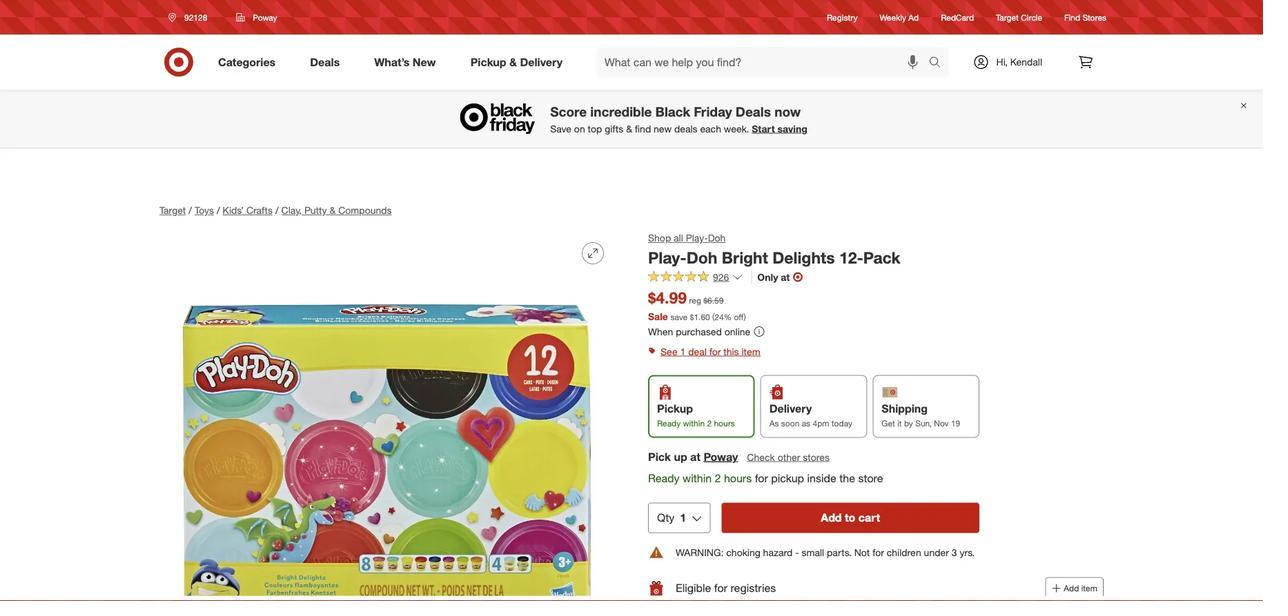 Task type: locate. For each thing, give the bounding box(es) containing it.
ready down pick
[[648, 472, 680, 485]]

other
[[778, 451, 800, 463]]

nov
[[934, 418, 949, 428]]

doh up 926 link
[[687, 248, 717, 267]]

1 horizontal spatial poway
[[704, 450, 738, 464]]

get
[[882, 418, 895, 428]]

0 horizontal spatial at
[[690, 450, 701, 464]]

target left circle
[[996, 12, 1019, 22]]

shop
[[648, 232, 671, 244]]

0 vertical spatial poway
[[253, 12, 277, 22]]

pick
[[648, 450, 671, 464]]

delivery inside pickup & delivery link
[[520, 55, 563, 69]]

stores
[[803, 451, 830, 463]]

1 vertical spatial delivery
[[769, 402, 812, 416]]

top
[[588, 123, 602, 135]]

at
[[781, 271, 790, 283], [690, 450, 701, 464]]

0 horizontal spatial 2
[[707, 418, 712, 428]]

target left the toys
[[159, 204, 186, 216]]

0 vertical spatial deals
[[310, 55, 340, 69]]

%
[[724, 312, 732, 322]]

1 right see
[[680, 345, 686, 358]]

hi,
[[996, 56, 1008, 68]]

1 vertical spatial &
[[626, 123, 632, 135]]

qty
[[657, 511, 675, 525]]

play- right all
[[686, 232, 708, 244]]

score incredible black friday deals now save on top gifts & find new deals each week. start saving
[[550, 104, 807, 135]]

black
[[655, 104, 690, 119]]

doh
[[708, 232, 726, 244], [687, 248, 717, 267]]

save
[[671, 312, 688, 322]]

pack
[[863, 248, 901, 267]]

$4.99
[[648, 288, 687, 308]]

warning:
[[676, 546, 724, 558]]

0 vertical spatial play-
[[686, 232, 708, 244]]

up
[[674, 450, 687, 464]]

deals
[[674, 123, 698, 135]]

on
[[574, 123, 585, 135]]

0 horizontal spatial item
[[742, 345, 760, 358]]

within up the pick up at poway
[[683, 418, 705, 428]]

0 horizontal spatial deals
[[310, 55, 340, 69]]

0 vertical spatial 1
[[680, 345, 686, 358]]

deals up start
[[736, 104, 771, 119]]

1 horizontal spatial delivery
[[769, 402, 812, 416]]

2 within from the top
[[683, 472, 712, 485]]

$6.59
[[704, 296, 724, 306]]

target link
[[159, 204, 186, 216]]

1 vertical spatial target
[[159, 204, 186, 216]]

1 vertical spatial ready
[[648, 472, 680, 485]]

1 vertical spatial add
[[1064, 583, 1079, 594]]

compounds
[[338, 204, 392, 216]]

inside
[[807, 472, 837, 485]]

weekly
[[880, 12, 906, 22]]

1 vertical spatial deals
[[736, 104, 771, 119]]

2 down poway button
[[715, 472, 721, 485]]

save
[[550, 123, 572, 135]]

find
[[1065, 12, 1080, 22]]

start
[[752, 123, 775, 135]]

eligible
[[676, 582, 711, 595]]

0 vertical spatial doh
[[708, 232, 726, 244]]

0 vertical spatial hours
[[714, 418, 735, 428]]

1 horizontal spatial deals
[[736, 104, 771, 119]]

1 vertical spatial 1
[[680, 511, 686, 525]]

1 vertical spatial item
[[1081, 583, 1098, 594]]

1 horizontal spatial /
[[217, 204, 220, 216]]

ready up pick
[[657, 418, 681, 428]]

redcard link
[[941, 11, 974, 23]]

delivery up score
[[520, 55, 563, 69]]

deals left what's
[[310, 55, 340, 69]]

0 horizontal spatial target
[[159, 204, 186, 216]]

find stores
[[1065, 12, 1107, 22]]

0 vertical spatial ready
[[657, 418, 681, 428]]

delivery as soon as 4pm today
[[769, 402, 853, 428]]

add
[[821, 511, 842, 525], [1064, 583, 1079, 594]]

3
[[952, 546, 957, 558]]

pickup right new
[[471, 55, 506, 69]]

now
[[775, 104, 801, 119]]

pickup inside pickup ready within 2 hours
[[657, 402, 693, 416]]

0 vertical spatial add
[[821, 511, 842, 525]]

1 horizontal spatial pickup
[[657, 402, 693, 416]]

)
[[744, 312, 746, 322]]

2 horizontal spatial &
[[626, 123, 632, 135]]

circle
[[1021, 12, 1042, 22]]

1 1 from the top
[[680, 345, 686, 358]]

2 up poway button
[[707, 418, 712, 428]]

1 horizontal spatial 2
[[715, 472, 721, 485]]

delivery
[[520, 55, 563, 69], [769, 402, 812, 416]]

ad
[[909, 12, 919, 22]]

pick up at poway
[[648, 450, 738, 464]]

hours down poway button
[[724, 472, 752, 485]]

1 horizontal spatial item
[[1081, 583, 1098, 594]]

toys link
[[195, 204, 214, 216]]

poway button
[[227, 5, 286, 30]]

1 right qty
[[680, 511, 686, 525]]

1 horizontal spatial target
[[996, 12, 1019, 22]]

add inside button
[[821, 511, 842, 525]]

1 vertical spatial within
[[683, 472, 712, 485]]

(
[[712, 312, 715, 322]]

yrs.
[[960, 546, 975, 558]]

reg
[[689, 296, 701, 306]]

poway up categories link
[[253, 12, 277, 22]]

target for target circle
[[996, 12, 1019, 22]]

2 vertical spatial &
[[330, 204, 336, 216]]

1 vertical spatial hours
[[724, 472, 752, 485]]

registry link
[[827, 11, 858, 23]]

0 vertical spatial &
[[509, 55, 517, 69]]

deal
[[688, 345, 707, 358]]

-
[[795, 546, 799, 558]]

0 vertical spatial pickup
[[471, 55, 506, 69]]

score
[[550, 104, 587, 119]]

add item
[[1064, 583, 1098, 594]]

for right not
[[873, 546, 884, 558]]

1 within from the top
[[683, 418, 705, 428]]

pickup up up
[[657, 402, 693, 416]]

$4.99 reg $6.59 sale save $ 1.60 ( 24 % off )
[[648, 288, 746, 322]]

1 vertical spatial at
[[690, 450, 701, 464]]

pickup
[[771, 472, 804, 485]]

incredible
[[590, 104, 652, 119]]

registry
[[827, 12, 858, 22]]

pickup for &
[[471, 55, 506, 69]]

delivery up the soon
[[769, 402, 812, 416]]

/ left toys link
[[189, 204, 192, 216]]

qty 1
[[657, 511, 686, 525]]

poway left the check
[[704, 450, 738, 464]]

2 horizontal spatial /
[[275, 204, 279, 216]]

add inside button
[[1064, 583, 1079, 594]]

1 horizontal spatial add
[[1064, 583, 1079, 594]]

delights
[[773, 248, 835, 267]]

2 1 from the top
[[680, 511, 686, 525]]

0 vertical spatial delivery
[[520, 55, 563, 69]]

within down the pick up at poway
[[683, 472, 712, 485]]

pickup & delivery
[[471, 55, 563, 69]]

0 horizontal spatial poway
[[253, 12, 277, 22]]

play-
[[686, 232, 708, 244], [648, 248, 687, 267]]

hours up poway button
[[714, 418, 735, 428]]

/ right toys link
[[217, 204, 220, 216]]

at right up
[[690, 450, 701, 464]]

hi, kendall
[[996, 56, 1042, 68]]

0 horizontal spatial pickup
[[471, 55, 506, 69]]

target / toys / kids' crafts / clay, putty & compounds
[[159, 204, 392, 216]]

0 vertical spatial 2
[[707, 418, 712, 428]]

0 vertical spatial within
[[683, 418, 705, 428]]

What can we help you find? suggestions appear below search field
[[596, 47, 932, 77]]

0 horizontal spatial add
[[821, 511, 842, 525]]

the
[[840, 472, 855, 485]]

search
[[923, 57, 956, 70]]

sun,
[[915, 418, 932, 428]]

today
[[832, 418, 853, 428]]

hours inside pickup ready within 2 hours
[[714, 418, 735, 428]]

eligible for registries
[[676, 582, 776, 595]]

3 / from the left
[[275, 204, 279, 216]]

see
[[661, 345, 678, 358]]

/ left clay,
[[275, 204, 279, 216]]

1 vertical spatial pickup
[[657, 402, 693, 416]]

0 vertical spatial item
[[742, 345, 760, 358]]

doh up bright
[[708, 232, 726, 244]]

1 horizontal spatial &
[[509, 55, 517, 69]]

find stores link
[[1065, 11, 1107, 23]]

pickup ready within 2 hours
[[657, 402, 735, 428]]

it
[[897, 418, 902, 428]]

play- down shop
[[648, 248, 687, 267]]

online
[[725, 326, 750, 338]]

& inside score incredible black friday deals now save on top gifts & find new deals each week. start saving
[[626, 123, 632, 135]]

target circle
[[996, 12, 1042, 22]]

0 horizontal spatial /
[[189, 204, 192, 216]]

926 link
[[648, 270, 743, 286]]

0 vertical spatial target
[[996, 12, 1019, 22]]

2 inside pickup ready within 2 hours
[[707, 418, 712, 428]]

at right only
[[781, 271, 790, 283]]

0 vertical spatial at
[[781, 271, 790, 283]]

0 horizontal spatial delivery
[[520, 55, 563, 69]]



Task type: vqa. For each thing, say whether or not it's contained in the screenshot.
& to the bottom
yes



Task type: describe. For each thing, give the bounding box(es) containing it.
poway button
[[704, 449, 738, 465]]

1 vertical spatial 2
[[715, 472, 721, 485]]

play-doh bright delights 12-pack, 1 of 6 image
[[159, 231, 615, 601]]

92128
[[184, 12, 207, 22]]

ready inside pickup ready within 2 hours
[[657, 418, 681, 428]]

putty
[[304, 204, 327, 216]]

pickup for ready
[[657, 402, 693, 416]]

shipping
[[882, 402, 928, 416]]

store
[[858, 472, 883, 485]]

target circle link
[[996, 11, 1042, 23]]

by
[[904, 418, 913, 428]]

1 vertical spatial play-
[[648, 248, 687, 267]]

within inside pickup ready within 2 hours
[[683, 418, 705, 428]]

clay,
[[281, 204, 302, 216]]

under
[[924, 546, 949, 558]]

1.60
[[694, 312, 710, 322]]

weekly ad
[[880, 12, 919, 22]]

not
[[854, 546, 870, 558]]

for right eligible
[[714, 582, 728, 595]]

search button
[[923, 47, 956, 80]]

92128 button
[[159, 5, 222, 30]]

check other stores button
[[746, 450, 830, 465]]

poway inside dropdown button
[[253, 12, 277, 22]]

only
[[757, 271, 778, 283]]

for down the check
[[755, 472, 768, 485]]

each
[[700, 123, 721, 135]]

friday
[[694, 104, 732, 119]]

see 1 deal for this item
[[661, 345, 760, 358]]

kids'
[[223, 204, 244, 216]]

delivery inside delivery as soon as 4pm today
[[769, 402, 812, 416]]

ready within 2 hours for pickup inside the store
[[648, 472, 883, 485]]

item inside button
[[1081, 583, 1098, 594]]

target for target / toys / kids' crafts / clay, putty & compounds
[[159, 204, 186, 216]]

0 horizontal spatial &
[[330, 204, 336, 216]]

1 for see
[[680, 345, 686, 358]]

new
[[413, 55, 436, 69]]

shop all play-doh play-doh bright delights 12-pack
[[648, 232, 901, 267]]

check
[[747, 451, 775, 463]]

find
[[635, 123, 651, 135]]

new
[[654, 123, 672, 135]]

this
[[724, 345, 739, 358]]

pickup & delivery link
[[459, 47, 580, 77]]

off
[[734, 312, 744, 322]]

19
[[951, 418, 960, 428]]

$
[[690, 312, 694, 322]]

what's new link
[[363, 47, 453, 77]]

926
[[713, 271, 729, 283]]

clay, putty & compounds link
[[281, 204, 392, 216]]

when purchased online
[[648, 326, 750, 338]]

toys
[[195, 204, 214, 216]]

2 / from the left
[[217, 204, 220, 216]]

add for add to cart
[[821, 511, 842, 525]]

saving
[[778, 123, 807, 135]]

only at
[[757, 271, 790, 283]]

1 for qty
[[680, 511, 686, 525]]

parts.
[[827, 546, 852, 558]]

children
[[887, 546, 921, 558]]

to
[[845, 511, 856, 525]]

12-
[[839, 248, 863, 267]]

warning: choking hazard - small parts. not for children under 3 yrs.
[[676, 546, 975, 558]]

hazard
[[763, 546, 793, 558]]

1 horizontal spatial at
[[781, 271, 790, 283]]

for left this
[[709, 345, 721, 358]]

kendall
[[1010, 56, 1042, 68]]

add to cart button
[[722, 503, 980, 533]]

week.
[[724, 123, 749, 135]]

categories link
[[206, 47, 293, 77]]

all
[[674, 232, 683, 244]]

when
[[648, 326, 673, 338]]

small
[[802, 546, 824, 558]]

see 1 deal for this item link
[[648, 342, 1104, 361]]

kids' crafts link
[[223, 204, 273, 216]]

gifts
[[605, 123, 624, 135]]

shipping get it by sun, nov 19
[[882, 402, 960, 428]]

deals link
[[298, 47, 357, 77]]

purchased
[[676, 326, 722, 338]]

1 / from the left
[[189, 204, 192, 216]]

1 vertical spatial poway
[[704, 450, 738, 464]]

deals inside score incredible black friday deals now save on top gifts & find new deals each week. start saving
[[736, 104, 771, 119]]

cart
[[859, 511, 880, 525]]

what's
[[374, 55, 410, 69]]

as
[[802, 418, 810, 428]]

4pm
[[813, 418, 829, 428]]

24
[[715, 312, 724, 322]]

registries
[[731, 582, 776, 595]]

choking
[[726, 546, 761, 558]]

1 vertical spatial doh
[[687, 248, 717, 267]]

add for add item
[[1064, 583, 1079, 594]]



